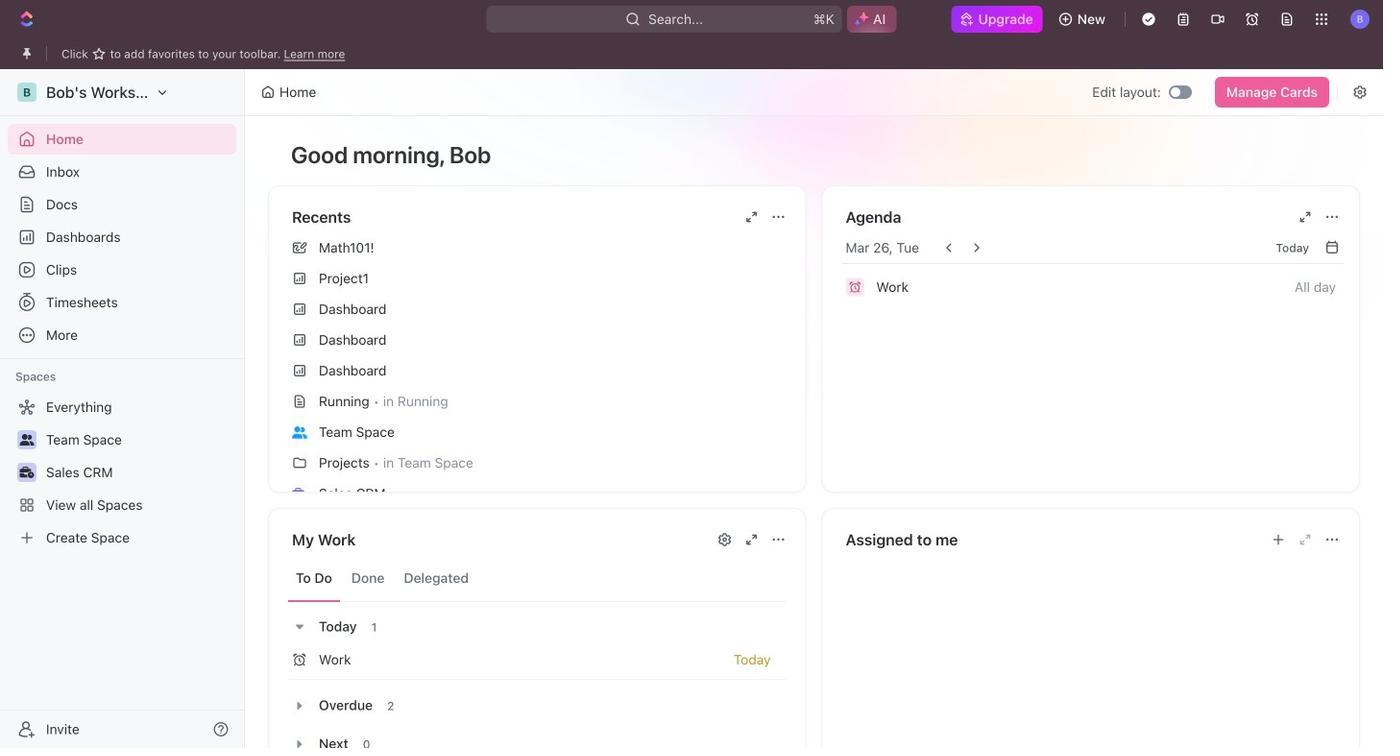 Task type: vqa. For each thing, say whether or not it's contained in the screenshot.
the bottom user group icon
no



Task type: locate. For each thing, give the bounding box(es) containing it.
tree
[[8, 392, 236, 553]]

sidebar navigation
[[0, 69, 249, 748]]

tree inside sidebar navigation
[[8, 392, 236, 553]]

user group image
[[20, 434, 34, 446]]

tab list
[[288, 555, 786, 602]]

user group image
[[292, 426, 307, 439]]



Task type: describe. For each thing, give the bounding box(es) containing it.
business time image
[[292, 488, 307, 500]]

bob's workspace, , element
[[17, 83, 37, 102]]

business time image
[[20, 467, 34, 478]]



